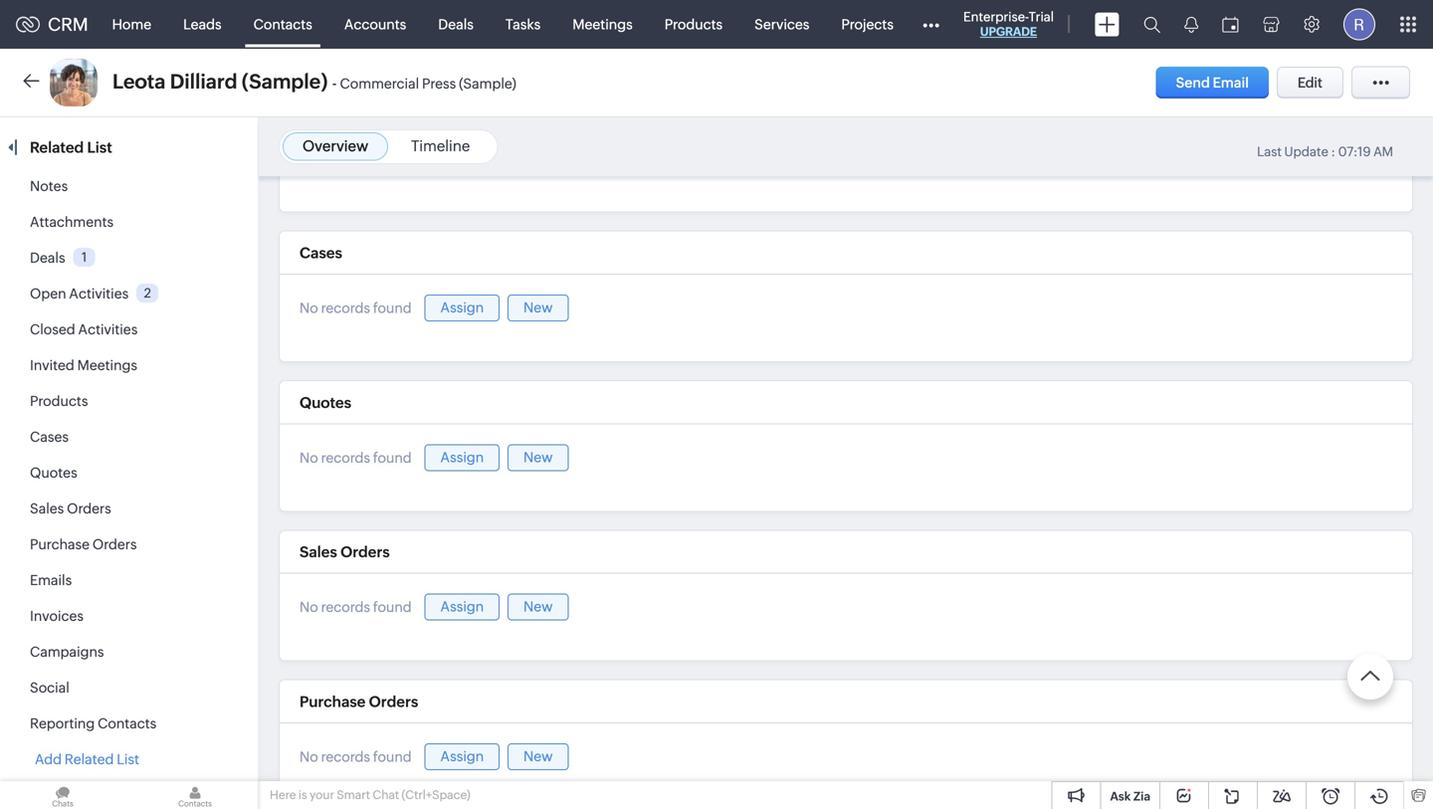 Task type: locate. For each thing, give the bounding box(es) containing it.
sales orders
[[30, 501, 111, 517], [300, 544, 390, 561]]

3 found from the top
[[373, 600, 412, 616]]

3 records from the top
[[321, 600, 370, 616]]

reporting contacts
[[30, 716, 157, 732]]

3 assign link from the top
[[425, 594, 500, 621]]

1 vertical spatial related
[[65, 752, 114, 768]]

purchase
[[30, 537, 90, 553], [300, 694, 366, 711]]

0 horizontal spatial meetings
[[77, 357, 137, 373]]

0 vertical spatial deals link
[[423, 0, 490, 48]]

1 assign from the top
[[441, 300, 484, 316]]

emails
[[30, 573, 72, 589]]

products link
[[649, 0, 739, 48], [30, 393, 88, 409]]

reporting
[[30, 716, 95, 732]]

1 vertical spatial sales
[[300, 544, 337, 561]]

here is your smart chat (ctrl+space)
[[270, 789, 471, 802]]

4 new link from the top
[[508, 744, 569, 771]]

4 assign link from the top
[[425, 744, 500, 771]]

3 new link from the top
[[508, 594, 569, 621]]

3 assign from the top
[[441, 599, 484, 615]]

assign link for cases
[[425, 295, 500, 322]]

0 vertical spatial quotes
[[300, 394, 352, 412]]

sales
[[30, 501, 64, 517], [300, 544, 337, 561]]

list
[[87, 139, 112, 156], [117, 752, 139, 768]]

am
[[1374, 144, 1394, 159]]

purchase orders link
[[30, 537, 137, 553]]

assign link for sales orders
[[425, 594, 500, 621]]

deals up open
[[30, 250, 65, 266]]

2 assign link from the top
[[425, 444, 500, 471]]

2 assign from the top
[[441, 449, 484, 465]]

new link
[[508, 295, 569, 322], [508, 444, 569, 471], [508, 594, 569, 621], [508, 744, 569, 771]]

open
[[30, 286, 66, 302]]

0 vertical spatial related
[[30, 139, 84, 156]]

list up "attachments" link
[[87, 139, 112, 156]]

signals image
[[1185, 16, 1199, 33]]

deals
[[438, 16, 474, 32], [30, 250, 65, 266]]

here
[[270, 789, 296, 802]]

1 found from the top
[[373, 300, 412, 316]]

activities for open activities
[[69, 286, 129, 302]]

deals link up open
[[30, 250, 65, 266]]

(sample)
[[242, 70, 328, 93], [459, 76, 517, 92]]

related list
[[30, 139, 116, 156]]

activities
[[69, 286, 129, 302], [78, 322, 138, 338]]

1 vertical spatial products link
[[30, 393, 88, 409]]

0 horizontal spatial sales orders
[[30, 501, 111, 517]]

3 no records found from the top
[[300, 600, 412, 616]]

meetings down closed activities
[[77, 357, 137, 373]]

no
[[300, 300, 318, 316], [300, 450, 318, 466], [300, 600, 318, 616], [300, 749, 318, 765]]

purchase orders
[[30, 537, 137, 553], [300, 694, 419, 711]]

deals link
[[423, 0, 490, 48], [30, 250, 65, 266]]

purchase up emails
[[30, 537, 90, 553]]

no records found for cases
[[300, 300, 412, 316]]

0 horizontal spatial sales
[[30, 501, 64, 517]]

2 new from the top
[[524, 449, 553, 465]]

assign
[[441, 300, 484, 316], [441, 449, 484, 465], [441, 599, 484, 615], [441, 749, 484, 765]]

no records found
[[300, 300, 412, 316], [300, 450, 412, 466], [300, 600, 412, 616], [300, 749, 412, 765]]

last
[[1258, 144, 1283, 159]]

tasks
[[506, 16, 541, 32]]

1 vertical spatial purchase orders
[[300, 694, 419, 711]]

1 horizontal spatial quotes
[[300, 394, 352, 412]]

0 horizontal spatial deals
[[30, 250, 65, 266]]

deals link up press
[[423, 0, 490, 48]]

0 vertical spatial products link
[[649, 0, 739, 48]]

deals up press
[[438, 16, 474, 32]]

activities up the invited meetings
[[78, 322, 138, 338]]

meetings right tasks
[[573, 16, 633, 32]]

purchase orders up 'smart'
[[300, 694, 419, 711]]

4 new from the top
[[524, 749, 553, 765]]

services
[[755, 16, 810, 32]]

social link
[[30, 680, 69, 696]]

2 records from the top
[[321, 450, 370, 466]]

1 new link from the top
[[508, 295, 569, 322]]

4 no records found from the top
[[300, 749, 412, 765]]

contacts link
[[238, 0, 328, 48]]

0 horizontal spatial deals link
[[30, 250, 65, 266]]

records for purchase orders
[[321, 749, 370, 765]]

projects link
[[826, 0, 910, 48]]

your
[[310, 789, 335, 802]]

4 assign from the top
[[441, 749, 484, 765]]

no for quotes
[[300, 450, 318, 466]]

1 no records found from the top
[[300, 300, 412, 316]]

0 vertical spatial purchase orders
[[30, 537, 137, 553]]

closed
[[30, 322, 75, 338]]

contacts up add related list
[[98, 716, 157, 732]]

1 no from the top
[[300, 300, 318, 316]]

records for sales orders
[[321, 600, 370, 616]]

0 horizontal spatial (sample)
[[242, 70, 328, 93]]

sales orders link
[[30, 501, 111, 517]]

1 vertical spatial activities
[[78, 322, 138, 338]]

0 horizontal spatial contacts
[[98, 716, 157, 732]]

crm
[[48, 14, 88, 35]]

orders
[[67, 501, 111, 517], [92, 537, 137, 553], [341, 544, 390, 561], [369, 694, 419, 711]]

0 vertical spatial list
[[87, 139, 112, 156]]

1 vertical spatial products
[[30, 393, 88, 409]]

accounts link
[[328, 0, 423, 48]]

add related list
[[35, 752, 139, 768]]

1 records from the top
[[321, 300, 370, 316]]

0 vertical spatial contacts
[[254, 16, 313, 32]]

new for sales orders
[[524, 599, 553, 615]]

2 no from the top
[[300, 450, 318, 466]]

1 vertical spatial contacts
[[98, 716, 157, 732]]

calendar image
[[1223, 16, 1240, 32]]

2 new link from the top
[[508, 444, 569, 471]]

invited meetings link
[[30, 357, 137, 373]]

trial
[[1029, 9, 1055, 24]]

quotes
[[300, 394, 352, 412], [30, 465, 77, 481]]

0 horizontal spatial list
[[87, 139, 112, 156]]

1 vertical spatial list
[[117, 752, 139, 768]]

products link left services
[[649, 0, 739, 48]]

related down reporting contacts
[[65, 752, 114, 768]]

1 vertical spatial cases
[[30, 429, 69, 445]]

crm link
[[16, 14, 88, 35]]

1
[[82, 250, 87, 265]]

related
[[30, 139, 84, 156], [65, 752, 114, 768]]

3 new from the top
[[524, 599, 553, 615]]

4 records from the top
[[321, 749, 370, 765]]

3 no from the top
[[300, 600, 318, 616]]

0 vertical spatial cases
[[300, 244, 342, 262]]

4 no from the top
[[300, 749, 318, 765]]

no for cases
[[300, 300, 318, 316]]

records
[[321, 300, 370, 316], [321, 450, 370, 466], [321, 600, 370, 616], [321, 749, 370, 765]]

(sample) right press
[[459, 76, 517, 92]]

1 horizontal spatial purchase orders
[[300, 694, 419, 711]]

1 vertical spatial quotes
[[30, 465, 77, 481]]

products
[[665, 16, 723, 32], [30, 393, 88, 409]]

1 vertical spatial deals
[[30, 250, 65, 266]]

create menu image
[[1095, 12, 1120, 36]]

1 horizontal spatial deals
[[438, 16, 474, 32]]

activities up closed activities
[[69, 286, 129, 302]]

products link down invited at top
[[30, 393, 88, 409]]

1 horizontal spatial meetings
[[573, 16, 633, 32]]

1 vertical spatial sales orders
[[300, 544, 390, 561]]

assign link
[[425, 295, 500, 322], [425, 444, 500, 471], [425, 594, 500, 621], [425, 744, 500, 771]]

overview
[[303, 137, 369, 155]]

1 horizontal spatial (sample)
[[459, 76, 517, 92]]

(sample) left -
[[242, 70, 328, 93]]

1 horizontal spatial products
[[665, 16, 723, 32]]

products left services
[[665, 16, 723, 32]]

cases
[[300, 244, 342, 262], [30, 429, 69, 445]]

new link for purchase orders
[[508, 744, 569, 771]]

new for purchase orders
[[524, 749, 553, 765]]

new for cases
[[524, 300, 553, 316]]

search element
[[1132, 0, 1173, 49]]

ask
[[1111, 790, 1132, 804]]

purchase orders down the sales orders link
[[30, 537, 137, 553]]

assign link for quotes
[[425, 444, 500, 471]]

1 horizontal spatial purchase
[[300, 694, 366, 711]]

1 horizontal spatial sales
[[300, 544, 337, 561]]

signals element
[[1173, 0, 1211, 49]]

0 vertical spatial sales orders
[[30, 501, 111, 517]]

0 horizontal spatial purchase
[[30, 537, 90, 553]]

no records found for quotes
[[300, 450, 412, 466]]

0 vertical spatial activities
[[69, 286, 129, 302]]

2 no records found from the top
[[300, 450, 412, 466]]

0 horizontal spatial products link
[[30, 393, 88, 409]]

chats image
[[0, 782, 125, 810]]

0 vertical spatial sales
[[30, 501, 64, 517]]

1 new from the top
[[524, 300, 553, 316]]

assign link for purchase orders
[[425, 744, 500, 771]]

invited meetings
[[30, 357, 137, 373]]

related up notes link
[[30, 139, 84, 156]]

home
[[112, 16, 151, 32]]

accounts
[[344, 16, 407, 32]]

profile image
[[1344, 8, 1376, 40]]

assign for cases
[[441, 300, 484, 316]]

4 found from the top
[[373, 749, 412, 765]]

leota
[[113, 70, 166, 93]]

1 assign link from the top
[[425, 295, 500, 322]]

contacts
[[254, 16, 313, 32], [98, 716, 157, 732]]

contacts up leota dilliard (sample) - commercial press (sample)
[[254, 16, 313, 32]]

notes
[[30, 178, 68, 194]]

attachments
[[30, 214, 114, 230]]

1 vertical spatial purchase
[[300, 694, 366, 711]]

add
[[35, 752, 62, 768]]

new for quotes
[[524, 449, 553, 465]]

products down invited at top
[[30, 393, 88, 409]]

meetings
[[573, 16, 633, 32], [77, 357, 137, 373]]

2 found from the top
[[373, 450, 412, 466]]

0 vertical spatial deals
[[438, 16, 474, 32]]

attachments link
[[30, 214, 114, 230]]

list down reporting contacts
[[117, 752, 139, 768]]

0 horizontal spatial products
[[30, 393, 88, 409]]

found for quotes
[[373, 450, 412, 466]]

new
[[524, 300, 553, 316], [524, 449, 553, 465], [524, 599, 553, 615], [524, 749, 553, 765]]

no records found for sales orders
[[300, 600, 412, 616]]

purchase up your on the bottom of page
[[300, 694, 366, 711]]



Task type: describe. For each thing, give the bounding box(es) containing it.
1 horizontal spatial deals link
[[423, 0, 490, 48]]

(sample) inside leota dilliard (sample) - commercial press (sample)
[[459, 76, 517, 92]]

last update : 07:19 am
[[1258, 144, 1394, 159]]

leota dilliard (sample) - commercial press (sample)
[[113, 70, 517, 93]]

invited
[[30, 357, 74, 373]]

email
[[1213, 75, 1250, 91]]

new link for sales orders
[[508, 594, 569, 621]]

is
[[299, 789, 307, 802]]

assign for purchase orders
[[441, 749, 484, 765]]

edit
[[1298, 75, 1323, 91]]

timeline link
[[411, 137, 470, 155]]

zia
[[1134, 790, 1151, 804]]

tasks link
[[490, 0, 557, 48]]

new link for quotes
[[508, 444, 569, 471]]

(ctrl+space)
[[402, 789, 471, 802]]

overview link
[[303, 137, 369, 155]]

invoices
[[30, 608, 84, 624]]

profile element
[[1332, 0, 1388, 48]]

1 horizontal spatial contacts
[[254, 16, 313, 32]]

new link for cases
[[508, 295, 569, 322]]

invoices link
[[30, 608, 84, 624]]

07:19
[[1339, 144, 1372, 159]]

assign for sales orders
[[441, 599, 484, 615]]

notes link
[[30, 178, 68, 194]]

send
[[1177, 75, 1211, 91]]

no for sales orders
[[300, 600, 318, 616]]

enterprise-trial upgrade
[[964, 9, 1055, 38]]

activities for closed activities
[[78, 322, 138, 338]]

1 horizontal spatial sales orders
[[300, 544, 390, 561]]

1 vertical spatial deals link
[[30, 250, 65, 266]]

leads link
[[167, 0, 238, 48]]

update
[[1285, 144, 1329, 159]]

reporting contacts link
[[30, 716, 157, 732]]

dilliard
[[170, 70, 238, 93]]

1 vertical spatial meetings
[[77, 357, 137, 373]]

emails link
[[30, 573, 72, 589]]

social
[[30, 680, 69, 696]]

commercial press (sample) link
[[340, 75, 517, 92]]

closed activities
[[30, 322, 138, 338]]

2
[[144, 286, 151, 301]]

send email
[[1177, 75, 1250, 91]]

0 vertical spatial purchase
[[30, 537, 90, 553]]

chat
[[373, 789, 399, 802]]

no for purchase orders
[[300, 749, 318, 765]]

services link
[[739, 0, 826, 48]]

1 horizontal spatial list
[[117, 752, 139, 768]]

open activities
[[30, 286, 129, 302]]

Other Modules field
[[910, 8, 953, 40]]

records for quotes
[[321, 450, 370, 466]]

edit button
[[1278, 67, 1344, 99]]

leads
[[183, 16, 222, 32]]

ask zia
[[1111, 790, 1151, 804]]

closed activities link
[[30, 322, 138, 338]]

open activities link
[[30, 286, 129, 302]]

0 horizontal spatial cases
[[30, 429, 69, 445]]

contacts image
[[132, 782, 258, 810]]

campaigns link
[[30, 644, 104, 660]]

enterprise-
[[964, 9, 1029, 24]]

quotes link
[[30, 465, 77, 481]]

meetings link
[[557, 0, 649, 48]]

records for cases
[[321, 300, 370, 316]]

cases link
[[30, 429, 69, 445]]

0 horizontal spatial purchase orders
[[30, 537, 137, 553]]

create menu element
[[1083, 0, 1132, 48]]

projects
[[842, 16, 894, 32]]

commercial
[[340, 76, 419, 92]]

1 horizontal spatial cases
[[300, 244, 342, 262]]

-
[[332, 75, 337, 92]]

found for purchase orders
[[373, 749, 412, 765]]

send email button
[[1157, 67, 1270, 99]]

found for cases
[[373, 300, 412, 316]]

press
[[422, 76, 456, 92]]

0 vertical spatial products
[[665, 16, 723, 32]]

search image
[[1144, 16, 1161, 33]]

timeline
[[411, 137, 470, 155]]

logo image
[[16, 16, 40, 32]]

campaigns
[[30, 644, 104, 660]]

assign for quotes
[[441, 449, 484, 465]]

:
[[1332, 144, 1336, 159]]

upgrade
[[981, 25, 1038, 38]]

1 horizontal spatial products link
[[649, 0, 739, 48]]

home link
[[96, 0, 167, 48]]

found for sales orders
[[373, 600, 412, 616]]

smart
[[337, 789, 370, 802]]

no records found for purchase orders
[[300, 749, 412, 765]]

0 horizontal spatial quotes
[[30, 465, 77, 481]]

0 vertical spatial meetings
[[573, 16, 633, 32]]



Task type: vqa. For each thing, say whether or not it's contained in the screenshot.
field
no



